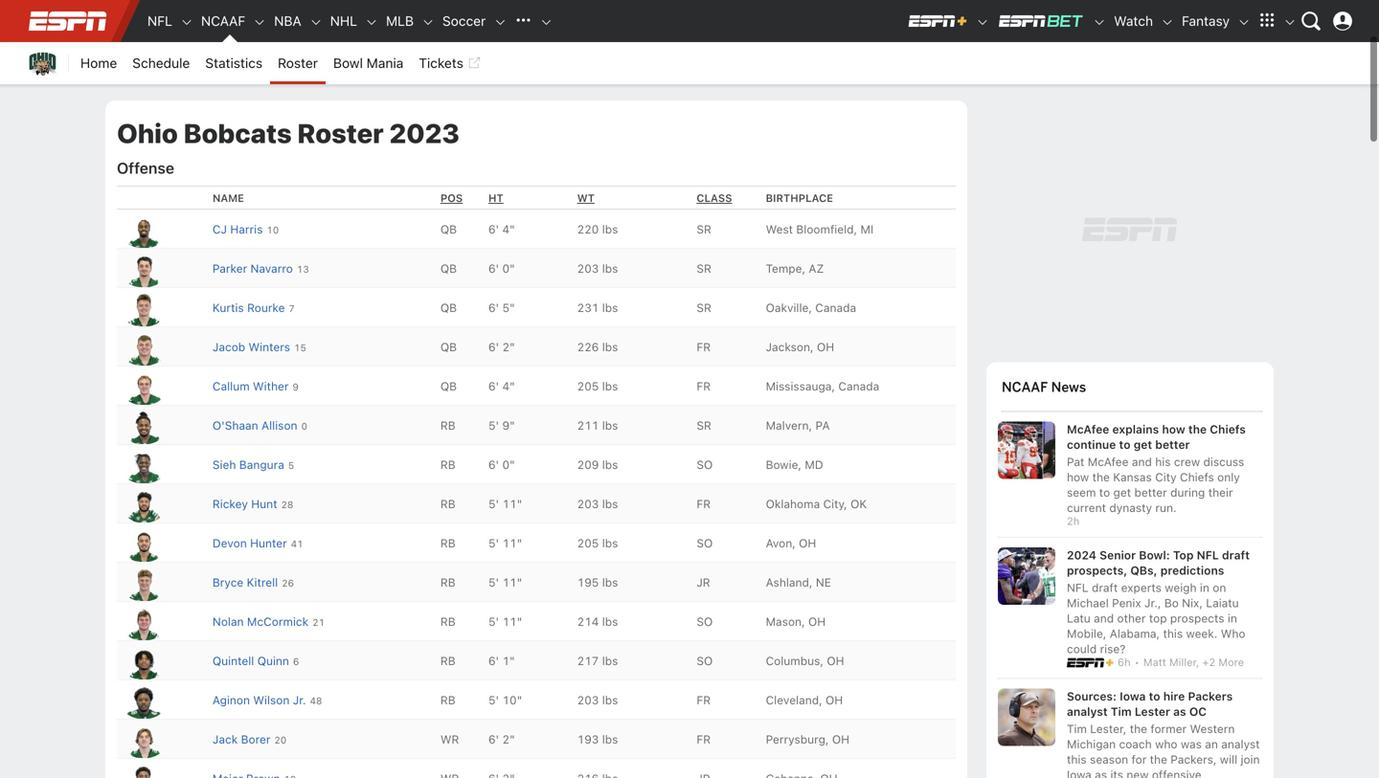 Task type: describe. For each thing, give the bounding box(es) containing it.
rickey hunt link
[[213, 498, 277, 511]]

ncaaf image
[[253, 15, 266, 29]]

senior
[[1100, 539, 1136, 553]]

1 vertical spatial mcafee
[[1088, 446, 1129, 459]]

o'shaan
[[213, 419, 258, 433]]

allison
[[261, 419, 297, 433]]

https://a.espncdn.com/i/headshots/college football/players/full/4608594.png image
[[121, 568, 167, 602]]

news
[[1051, 369, 1086, 386]]

1 vertical spatial in
[[1228, 602, 1237, 616]]

class link
[[697, 192, 732, 205]]

parker
[[213, 262, 247, 276]]

watch link
[[1106, 0, 1161, 42]]

the up seem
[[1092, 461, 1110, 474]]

west bloomfield, mi
[[766, 223, 874, 236]]

rickey
[[213, 498, 248, 511]]

callum wither link
[[213, 380, 289, 393]]

ncaaf for ncaaf
[[201, 13, 245, 29]]

city,
[[823, 498, 847, 511]]

profile management image
[[1333, 11, 1352, 31]]

217
[[577, 655, 599, 668]]

ncaaf for ncaaf news
[[1002, 369, 1048, 386]]

coach
[[1119, 729, 1152, 742]]

ohio
[[117, 117, 178, 149]]

malvern, pa
[[766, 419, 830, 433]]

https://a.espncdn.com/i/headshots/college football/players/full/4709789.png image
[[121, 647, 167, 680]]

rourke
[[247, 301, 285, 315]]

rise?
[[1100, 633, 1126, 646]]

mcafee explains how the chiefs continue to get better pat mcafee and his crew discuss how the kansas city chiefs only seem to get better during their current dynasty run. 2h
[[1067, 413, 1246, 518]]

so for mason, oh
[[697, 616, 713, 629]]

6' 2" for qb
[[488, 341, 515, 354]]

jr.
[[293, 694, 306, 707]]

209 lbs
[[577, 458, 618, 472]]

qb for 231 lbs
[[440, 301, 457, 315]]

11" for 205 lbs
[[502, 537, 522, 550]]

quintell quinn link
[[213, 655, 289, 668]]

jacob
[[213, 341, 245, 354]]

5' for 21
[[488, 616, 499, 629]]

4" for 220 lbs
[[502, 223, 515, 236]]

qb for 205 lbs
[[440, 380, 457, 393]]

bryce
[[213, 576, 244, 590]]

lbs for ashland,
[[602, 576, 618, 590]]

bowl mania link
[[326, 42, 411, 84]]

schedule
[[132, 55, 190, 71]]

lbs for jackson,
[[602, 341, 618, 354]]

qb for 226 lbs
[[440, 341, 457, 354]]

0 vertical spatial tim
[[1111, 696, 1132, 709]]

devon hunter link
[[213, 537, 287, 550]]

0 vertical spatial roster
[[278, 55, 318, 71]]

avon, oh
[[766, 537, 816, 550]]

nolan
[[213, 616, 244, 629]]

193 lbs
[[577, 733, 618, 747]]

6h
[[1118, 647, 1131, 659]]

5' for 26
[[488, 576, 499, 590]]

oklahoma city, ok
[[766, 498, 867, 511]]

cj harris link
[[213, 223, 263, 236]]

winters
[[249, 341, 290, 354]]

220
[[577, 223, 599, 236]]

oh for columbus, oh
[[827, 655, 844, 668]]

rickey hunt 28
[[213, 498, 293, 511]]

rb for 26
[[440, 576, 456, 590]]

and inside 2024 senior bowl: top nfl draft prospects, qbs, predictions nfl draft experts weigh in on michael penix jr., bo nix, laiatu latu and other top prospects in mobile, alabama, this week. who could rise?
[[1094, 602, 1114, 616]]

203 lbs for 5' 11"
[[577, 498, 618, 511]]

13
[[297, 264, 309, 275]]

fr for perrysburg, oh
[[697, 733, 711, 747]]

203 lbs for 5' 10"
[[577, 694, 618, 707]]

qb for 220 lbs
[[440, 223, 457, 236]]

fantasy image
[[1237, 15, 1251, 29]]

sources: iowa to hire packers analyst tim lester as oc element
[[1067, 680, 1262, 710]]

borer
[[241, 733, 270, 747]]

oh for avon, oh
[[799, 537, 816, 550]]

sources
[[1135, 774, 1178, 779]]

this inside 2024 senior bowl: top nfl draft prospects, qbs, predictions nfl draft experts weigh in on michael penix jr., bo nix, laiatu latu and other top prospects in mobile, alabama, this week. who could rise?
[[1163, 618, 1183, 631]]

sieh bangura link
[[213, 458, 284, 472]]

global navigation element
[[19, 0, 1360, 42]]

5' 9"
[[488, 419, 515, 433]]

0 vertical spatial analyst
[[1067, 696, 1108, 709]]

https://a.espncdn.com/i/headshots/college football/players/full/4430431.png image
[[121, 293, 167, 327]]

espn+ image
[[907, 13, 968, 29]]

and inside mcafee explains how the chiefs continue to get better pat mcafee and his crew discuss how the kansas city chiefs only seem to get better during their current dynasty run. 2h
[[1132, 446, 1152, 459]]

https://a.espncdn.com/i/headshots/college football/players/full/5059162.png image
[[121, 333, 167, 366]]

9"
[[502, 419, 515, 433]]

1 vertical spatial to
[[1099, 476, 1110, 490]]

1 vertical spatial better
[[1134, 476, 1167, 490]]

rb for 5
[[440, 458, 456, 472]]

jr.,
[[1144, 587, 1161, 601]]

current
[[1067, 492, 1106, 505]]

mcafee explains how the chiefs continue to get better element
[[1067, 412, 1262, 443]]

20
[[274, 735, 287, 746]]

told
[[1181, 774, 1202, 779]]

tim lester, the former western michigan coach who was an analyst this season for the packers, will join iowa as its new offensive coordinator, sources told espn. element
[[1067, 710, 1262, 779]]

5' 11" for 214
[[488, 616, 522, 629]]

mania
[[367, 55, 403, 71]]

203 lbs for 6' 0"
[[577, 262, 618, 276]]

4" for 205 lbs
[[502, 380, 515, 393]]

rb for jr.
[[440, 694, 456, 707]]

top
[[1173, 539, 1194, 553]]

203 for 10"
[[577, 694, 599, 707]]

soccer
[[442, 13, 486, 29]]

5' for 0
[[488, 419, 499, 433]]

this inside sources: iowa to hire packers analyst tim lester as oc tim lester, the former western michigan coach who was an analyst this season for the packers, will join iowa as its new offensive coordinator, sources told espn.
[[1067, 744, 1087, 757]]

28
[[281, 500, 293, 511]]

devon
[[213, 537, 247, 550]]

az
[[809, 262, 824, 276]]

5' for jr.
[[488, 694, 499, 707]]

bloomfield,
[[796, 223, 857, 236]]

0" for rb
[[502, 458, 515, 472]]

its
[[1110, 759, 1123, 773]]

205 lbs for 6' 4"
[[577, 380, 618, 393]]

fr for oklahoma city, ok
[[697, 498, 711, 511]]

1 horizontal spatial espn bet image
[[1093, 15, 1106, 29]]

211
[[577, 419, 599, 433]]

lbs for mississauga,
[[602, 380, 618, 393]]

rb for 41
[[440, 537, 456, 550]]

oh for mason, oh
[[808, 616, 826, 629]]

1 horizontal spatial as
[[1173, 696, 1186, 709]]

6' for 203
[[488, 262, 499, 276]]

jackson,
[[766, 341, 814, 354]]

week.
[[1186, 618, 1218, 631]]

5' 11" for 203
[[488, 498, 522, 511]]

https://a.espncdn.com/i/headshots/college football/players/full/5156066.png image
[[121, 725, 167, 759]]

6' 0" for qb
[[488, 262, 515, 276]]

pat mcafee and his crew discuss how the kansas city chiefs only seem to get better during their current dynasty run. element
[[1067, 443, 1262, 506]]

https://a.espncdn.com/i/headshots/college football/players/full/5121709.png image
[[121, 490, 167, 523]]

ok
[[850, 498, 867, 511]]

1 horizontal spatial to
[[1119, 428, 1131, 442]]

qb for 203 lbs
[[440, 262, 457, 276]]

west
[[766, 223, 793, 236]]

callum
[[213, 380, 250, 393]]

2024 senior bowl: top nfl draft prospects, qbs, predictions image
[[998, 538, 1055, 596]]

217 lbs
[[577, 655, 618, 668]]

former
[[1151, 713, 1187, 727]]

the up 'coach'
[[1130, 713, 1147, 727]]

lbs for avon,
[[602, 537, 618, 550]]

214
[[577, 616, 599, 629]]

prospects
[[1170, 602, 1224, 616]]

21
[[312, 617, 325, 628]]

ncaaf news
[[1002, 369, 1086, 386]]

nfl draft experts weigh in on michael penix jr., bo nix, laiatu latu and other top prospects in mobile, alabama, this week. who could rise? element
[[1067, 569, 1262, 647]]

205 for 4"
[[577, 380, 599, 393]]

weigh
[[1165, 572, 1197, 585]]

explains
[[1112, 413, 1159, 427]]

oh for perrysburg, oh
[[832, 733, 849, 747]]

mason,
[[766, 616, 805, 629]]

to inside sources: iowa to hire packers analyst tim lester as oc tim lester, the former western michigan coach who was an analyst this season for the packers, will join iowa as its new offensive coordinator, sources told espn.
[[1149, 681, 1160, 694]]

lbs for west
[[602, 223, 618, 236]]

sr for oakville, canada
[[697, 301, 711, 315]]

mlb
[[386, 13, 414, 29]]

https://a.espncdn.com/i/headshots/college football/players/full/4880239.png image
[[121, 607, 167, 641]]

48
[[310, 696, 322, 707]]

226
[[577, 341, 599, 354]]

5' 11" for 195
[[488, 576, 522, 590]]

wilson
[[253, 694, 290, 707]]

bowie, md
[[766, 458, 823, 472]]

6' 2" for wr
[[488, 733, 515, 747]]

7
[[289, 303, 295, 314]]

was
[[1181, 729, 1202, 742]]

41
[[291, 539, 303, 550]]

ashland,
[[766, 576, 813, 590]]

jack
[[213, 733, 238, 747]]

211 lbs
[[577, 419, 618, 433]]

oakville, canada
[[766, 301, 856, 315]]

name
[[213, 192, 244, 205]]

6' 1"
[[488, 655, 515, 668]]

cleveland,
[[766, 694, 822, 707]]

oh for jackson, oh
[[817, 341, 834, 354]]

nfl image
[[180, 15, 193, 29]]

1 horizontal spatial nfl
[[1067, 572, 1089, 585]]

jacob winters 15
[[213, 341, 306, 354]]

6' 0" for rb
[[488, 458, 515, 472]]

class
[[697, 192, 732, 205]]

nba image
[[309, 15, 323, 29]]

penix
[[1112, 587, 1141, 601]]

5' 11" for 205
[[488, 537, 522, 550]]



Task type: locate. For each thing, give the bounding box(es) containing it.
nolan mccormick 21
[[213, 616, 325, 629]]

2 6' 0" from the top
[[488, 458, 515, 472]]

205 lbs up 211 lbs
[[577, 380, 618, 393]]

4" down ht link on the left of the page
[[502, 223, 515, 236]]

2 11" from the top
[[502, 537, 522, 550]]

6' 4"
[[488, 223, 515, 236], [488, 380, 515, 393]]

2 0" from the top
[[502, 458, 515, 472]]

0 vertical spatial ncaaf
[[201, 13, 245, 29]]

lbs right 193
[[602, 733, 618, 747]]

on
[[1213, 572, 1226, 585]]

as
[[1173, 696, 1186, 709], [1095, 759, 1107, 773]]

3 so from the top
[[697, 616, 713, 629]]

2 4" from the top
[[502, 380, 515, 393]]

tim up lester,
[[1111, 696, 1132, 709]]

lbs for mason,
[[602, 616, 618, 629]]

wr
[[440, 733, 459, 747]]

0 horizontal spatial how
[[1067, 461, 1089, 474]]

8 lbs from the top
[[602, 498, 618, 511]]

4 qb from the top
[[440, 341, 457, 354]]

sr down the "class"
[[697, 223, 711, 236]]

7 lbs from the top
[[602, 458, 618, 472]]

2 vertical spatial 203 lbs
[[577, 694, 618, 707]]

canada down az
[[815, 301, 856, 315]]

in up who
[[1228, 602, 1237, 616]]

0 vertical spatial 6' 2"
[[488, 341, 515, 354]]

2 horizontal spatial nfl
[[1197, 539, 1219, 553]]

espn more sports home page image
[[509, 7, 538, 35]]

2 2" from the top
[[502, 733, 515, 747]]

dynasty
[[1109, 492, 1152, 505]]

0 vertical spatial 205
[[577, 380, 599, 393]]

1 vertical spatial 4"
[[502, 380, 515, 393]]

tim
[[1111, 696, 1132, 709], [1067, 713, 1087, 727]]

0 vertical spatial mcafee
[[1067, 413, 1109, 427]]

1 vertical spatial this
[[1067, 744, 1087, 757]]

2 203 from the top
[[577, 498, 599, 511]]

sr left oakville,
[[697, 301, 711, 315]]

1 6' from the top
[[488, 223, 499, 236]]

1 vertical spatial ncaaf
[[1002, 369, 1048, 386]]

oh right columbus,
[[827, 655, 844, 668]]

roster down nba link
[[278, 55, 318, 71]]

more espn image
[[1283, 15, 1297, 29]]

in left the "on"
[[1200, 572, 1209, 585]]

6' for 205
[[488, 380, 499, 393]]

0 horizontal spatial to
[[1099, 476, 1110, 490]]

2024 senior bowl: top nfl draft prospects, qbs, predictions element
[[1067, 538, 1262, 569]]

6' down 6' 5"
[[488, 341, 499, 354]]

packers,
[[1171, 744, 1217, 757]]

0 vertical spatial nfl
[[147, 13, 172, 29]]

nhl image
[[365, 15, 378, 29]]

2 6' 2" from the top
[[488, 733, 515, 747]]

0 vertical spatial 203 lbs
[[577, 262, 618, 276]]

https://a.espncdn.com/i/headshots/college football/players/full/4610131.png image
[[121, 254, 167, 288]]

nfl left nfl icon
[[147, 13, 172, 29]]

cj
[[213, 223, 227, 236]]

lbs for tempe,
[[602, 262, 618, 276]]

get up dynasty
[[1113, 476, 1131, 490]]

lbs up 195 lbs
[[602, 537, 618, 550]]

10
[[267, 225, 279, 236]]

lbs right 217
[[602, 655, 618, 668]]

4 lbs from the top
[[602, 341, 618, 354]]

nfl up the michael
[[1067, 572, 1089, 585]]

ncaaf left the news
[[1002, 369, 1048, 386]]

9
[[293, 382, 299, 393]]

sr left malvern,
[[697, 419, 711, 433]]

bowie,
[[766, 458, 802, 472]]

1 so from the top
[[697, 458, 713, 472]]

oh right perrysburg,
[[832, 733, 849, 747]]

0 horizontal spatial draft
[[1092, 572, 1118, 585]]

md
[[805, 458, 823, 472]]

1 vertical spatial 203
[[577, 498, 599, 511]]

tim up michigan
[[1067, 713, 1087, 727]]

6' 5"
[[488, 301, 515, 315]]

0 horizontal spatial and
[[1094, 602, 1114, 616]]

sources: iowa to hire packers analyst tim lester as oc image
[[998, 680, 1055, 737]]

6' down 5' 9"
[[488, 458, 499, 472]]

5' for 41
[[488, 537, 499, 550]]

iowa up lester
[[1120, 681, 1146, 694]]

fr for mississauga, canada
[[697, 380, 711, 393]]

1 qb from the top
[[440, 223, 457, 236]]

1 horizontal spatial draft
[[1222, 539, 1250, 553]]

analyst
[[1067, 696, 1108, 709], [1221, 729, 1260, 742]]

14 lbs from the top
[[602, 733, 618, 747]]

2 vertical spatial nfl
[[1067, 572, 1089, 585]]

lbs for oklahoma
[[602, 498, 618, 511]]

crew
[[1174, 446, 1200, 459]]

sr for malvern, pa
[[697, 419, 711, 433]]

1 vertical spatial iowa
[[1067, 759, 1092, 773]]

https://a.espncdn.com/i/headshots/college football/players/full/4879824.png image
[[121, 372, 167, 406]]

external link image
[[467, 52, 481, 75]]

11" for 203 lbs
[[502, 498, 522, 511]]

203
[[577, 262, 599, 276], [577, 498, 599, 511], [577, 694, 599, 707]]

roster down bowl
[[297, 117, 384, 149]]

6 lbs from the top
[[602, 419, 618, 433]]

to right seem
[[1099, 476, 1110, 490]]

lbs right 195
[[602, 576, 618, 590]]

2 203 lbs from the top
[[577, 498, 618, 511]]

mcafee
[[1067, 413, 1109, 427], [1088, 446, 1129, 459]]

6' 2" down 5' 10"
[[488, 733, 515, 747]]

6' 4" down ht
[[488, 223, 515, 236]]

1 horizontal spatial in
[[1228, 602, 1237, 616]]

how down the pat
[[1067, 461, 1089, 474]]

latu
[[1067, 602, 1091, 616]]

lbs right 211
[[602, 419, 618, 433]]

1 vertical spatial 2"
[[502, 733, 515, 747]]

1 horizontal spatial get
[[1134, 428, 1152, 442]]

1 vertical spatial 6' 2"
[[488, 733, 515, 747]]

oklahoma
[[766, 498, 820, 511]]

nix,
[[1182, 587, 1203, 601]]

mcafee explains how the chiefs continue to get better image
[[998, 412, 1055, 470]]

2 horizontal spatial to
[[1149, 681, 1160, 694]]

1 horizontal spatial iowa
[[1120, 681, 1146, 694]]

2 qb from the top
[[440, 262, 457, 276]]

sr down class link
[[697, 262, 711, 276]]

list containing mcafee explains how the chiefs continue to get better
[[998, 412, 1262, 779]]

jackson, oh
[[766, 341, 834, 354]]

lbs down 209 lbs
[[602, 498, 618, 511]]

1 2" from the top
[[502, 341, 515, 354]]

1 vertical spatial tim
[[1067, 713, 1087, 727]]

203 down 217
[[577, 694, 599, 707]]

1 vertical spatial and
[[1094, 602, 1114, 616]]

2 6' 4" from the top
[[488, 380, 515, 393]]

2 so from the top
[[697, 537, 713, 550]]

3 5' 11" from the top
[[488, 576, 522, 590]]

espn bet image right espn plus image
[[997, 13, 1085, 29]]

1 vertical spatial canada
[[838, 380, 879, 393]]

ncaaf
[[201, 13, 245, 29], [1002, 369, 1048, 386]]

only
[[1217, 461, 1240, 474]]

2 205 from the top
[[577, 537, 599, 550]]

in
[[1200, 572, 1209, 585], [1228, 602, 1237, 616]]

lbs up 231 lbs
[[602, 262, 618, 276]]

lbs right 226 on the top left of the page
[[602, 341, 618, 354]]

rb
[[440, 419, 456, 433], [440, 458, 456, 472], [440, 498, 456, 511], [440, 537, 456, 550], [440, 576, 456, 590], [440, 616, 456, 629], [440, 655, 456, 668], [440, 694, 456, 707]]

1 11" from the top
[[502, 498, 522, 511]]

0 horizontal spatial get
[[1113, 476, 1131, 490]]

1 203 lbs from the top
[[577, 262, 618, 276]]

2 sr from the top
[[697, 262, 711, 276]]

0 vertical spatial how
[[1162, 413, 1185, 427]]

rb for 0
[[440, 419, 456, 433]]

205 up 211
[[577, 380, 599, 393]]

1 horizontal spatial analyst
[[1221, 729, 1260, 742]]

6' down 5' 10"
[[488, 733, 499, 747]]

rb for 28
[[440, 498, 456, 511]]

0 vertical spatial 6' 0"
[[488, 262, 515, 276]]

2 fr from the top
[[697, 380, 711, 393]]

lbs right 220
[[602, 223, 618, 236]]

3 6' from the top
[[488, 301, 499, 315]]

canada for oakville, canada
[[815, 301, 856, 315]]

205 lbs for 5' 11"
[[577, 537, 618, 550]]

better down city
[[1134, 476, 1167, 490]]

1 horizontal spatial this
[[1163, 618, 1183, 631]]

6' left 1"
[[488, 655, 499, 668]]

5 6' from the top
[[488, 380, 499, 393]]

packers
[[1188, 681, 1233, 694]]

4 5' 11" from the top
[[488, 616, 522, 629]]

1 horizontal spatial and
[[1132, 446, 1152, 459]]

8 rb from the top
[[440, 694, 456, 707]]

tempe,
[[766, 262, 805, 276]]

hire
[[1163, 681, 1185, 694]]

0 vertical spatial as
[[1173, 696, 1186, 709]]

lbs
[[602, 223, 618, 236], [602, 262, 618, 276], [602, 301, 618, 315], [602, 341, 618, 354], [602, 380, 618, 393], [602, 419, 618, 433], [602, 458, 618, 472], [602, 498, 618, 511], [602, 537, 618, 550], [602, 576, 618, 590], [602, 616, 618, 629], [602, 655, 618, 668], [602, 694, 618, 707], [602, 733, 618, 747]]

ncaaf left "ncaaf" icon
[[201, 13, 245, 29]]

statistics
[[205, 55, 262, 71]]

203 up 231
[[577, 262, 599, 276]]

lbs for bowie,
[[602, 458, 618, 472]]

iowa up coordinator,
[[1067, 759, 1092, 773]]

0 horizontal spatial analyst
[[1067, 696, 1108, 709]]

226 lbs
[[577, 341, 618, 354]]

lbs for columbus,
[[602, 655, 618, 668]]

+2
[[1202, 647, 1216, 659]]

203 lbs down 209 lbs
[[577, 498, 618, 511]]

better up his
[[1155, 428, 1190, 442]]

mcafee down continue
[[1088, 446, 1129, 459]]

1 vertical spatial 0"
[[502, 458, 515, 472]]

5' for 28
[[488, 498, 499, 511]]

4 6' from the top
[[488, 341, 499, 354]]

to up lester
[[1149, 681, 1160, 694]]

205 for 11"
[[577, 537, 599, 550]]

sr for tempe, az
[[697, 262, 711, 276]]

perrysburg,
[[766, 733, 829, 747]]

2 205 lbs from the top
[[577, 537, 618, 550]]

1 vertical spatial 203 lbs
[[577, 498, 618, 511]]

watch image
[[1161, 15, 1174, 29]]

203 lbs down 217 lbs on the left bottom of page
[[577, 694, 618, 707]]

1 vertical spatial analyst
[[1221, 729, 1260, 742]]

2 5' 11" from the top
[[488, 537, 522, 550]]

2 vertical spatial to
[[1149, 681, 1160, 694]]

lbs right 209
[[602, 458, 618, 472]]

his
[[1155, 446, 1171, 459]]

canada for mississauga, canada
[[838, 380, 879, 393]]

lbs down 217 lbs on the left bottom of page
[[602, 694, 618, 707]]

1 6' 2" from the top
[[488, 341, 515, 354]]

soccer image
[[493, 15, 507, 29]]

bobcats
[[184, 117, 292, 149]]

and up kansas on the right bottom of page
[[1132, 446, 1152, 459]]

205 up 195
[[577, 537, 599, 550]]

lbs right 214
[[602, 616, 618, 629]]

and down the michael
[[1094, 602, 1114, 616]]

6 5' from the top
[[488, 694, 499, 707]]

205 lbs
[[577, 380, 618, 393], [577, 537, 618, 550]]

0 horizontal spatial iowa
[[1067, 759, 1092, 773]]

oh right cleveland,
[[826, 694, 843, 707]]

0 vertical spatial 2"
[[502, 341, 515, 354]]

1 205 from the top
[[577, 380, 599, 393]]

espn bet image left watch
[[1093, 15, 1106, 29]]

231 lbs
[[577, 301, 618, 315]]

0 vertical spatial canada
[[815, 301, 856, 315]]

nfl up predictions
[[1197, 539, 1219, 553]]

4 fr from the top
[[697, 694, 711, 707]]

0" up 5"
[[502, 262, 515, 276]]

https://a.espncdn.com/i/headshots/college football/players/full/5156076.png image
[[121, 686, 167, 720]]

3 fr from the top
[[697, 498, 711, 511]]

oh
[[817, 341, 834, 354], [799, 537, 816, 550], [808, 616, 826, 629], [827, 655, 844, 668], [826, 694, 843, 707], [832, 733, 849, 747]]

3 lbs from the top
[[602, 301, 618, 315]]

schedule link
[[125, 42, 198, 84]]

1 horizontal spatial how
[[1162, 413, 1185, 427]]

205 lbs up 195 lbs
[[577, 537, 618, 550]]

0"
[[502, 262, 515, 276], [502, 458, 515, 472]]

203 down 209
[[577, 498, 599, 511]]

as down hire
[[1173, 696, 1186, 709]]

2 lbs from the top
[[602, 262, 618, 276]]

1 0" from the top
[[502, 262, 515, 276]]

espn bet image
[[997, 13, 1085, 29], [1093, 15, 1106, 29]]

0" for qb
[[502, 262, 515, 276]]

7 6' from the top
[[488, 655, 499, 668]]

mobile,
[[1067, 618, 1106, 631]]

0 horizontal spatial tim
[[1067, 713, 1087, 727]]

how up his
[[1162, 413, 1185, 427]]

0 horizontal spatial ncaaf
[[201, 13, 245, 29]]

3 203 lbs from the top
[[577, 694, 618, 707]]

11 lbs from the top
[[602, 616, 618, 629]]

get
[[1134, 428, 1152, 442], [1113, 476, 1131, 490]]

mlb image
[[421, 15, 435, 29]]

0 vertical spatial 205 lbs
[[577, 380, 618, 393]]

watch
[[1114, 13, 1153, 29]]

6' up 5' 9"
[[488, 380, 499, 393]]

sources:
[[1067, 681, 1117, 694]]

hunt
[[251, 498, 277, 511]]

4 rb from the top
[[440, 537, 456, 550]]

oakville,
[[766, 301, 812, 315]]

6' down ht
[[488, 223, 499, 236]]

203 for 11"
[[577, 498, 599, 511]]

matt
[[1143, 647, 1166, 659]]

1 horizontal spatial tim
[[1111, 696, 1132, 709]]

lbs right 231
[[602, 301, 618, 315]]

3 5' from the top
[[488, 537, 499, 550]]

4 sr from the top
[[697, 419, 711, 433]]

get down explains
[[1134, 428, 1152, 442]]

mississauga,
[[766, 380, 835, 393]]

1 5' from the top
[[488, 419, 499, 433]]

0 horizontal spatial this
[[1067, 744, 1087, 757]]

4 11" from the top
[[502, 616, 522, 629]]

https://a.espncdn.com/i/headshots/college football/players/full/4362313.png image
[[121, 411, 167, 445]]

6' 4" for 220
[[488, 223, 515, 236]]

6' 0" up 6' 5"
[[488, 262, 515, 276]]

analyst up join
[[1221, 729, 1260, 742]]

1"
[[502, 655, 515, 668]]

0 vertical spatial better
[[1155, 428, 1190, 442]]

6' left 5"
[[488, 301, 499, 315]]

6' for 193
[[488, 733, 499, 747]]

1 vertical spatial as
[[1095, 759, 1107, 773]]

columbus,
[[766, 655, 824, 668]]

6' for 220
[[488, 223, 499, 236]]

1 vertical spatial roster
[[297, 117, 384, 149]]

mccormick
[[247, 616, 309, 629]]

1 vertical spatial 6' 0"
[[488, 458, 515, 472]]

6' 4" for 205
[[488, 380, 515, 393]]

0 vertical spatial in
[[1200, 572, 1209, 585]]

mcafee up continue
[[1067, 413, 1109, 427]]

nolan mccormick link
[[213, 616, 309, 629]]

as up coordinator,
[[1095, 759, 1107, 773]]

1 vertical spatial draft
[[1092, 572, 1118, 585]]

offensive
[[1152, 759, 1202, 773]]

0 vertical spatial to
[[1119, 428, 1131, 442]]

1 sr from the top
[[697, 223, 711, 236]]

2" down 5' 10"
[[502, 733, 515, 747]]

1 vertical spatial how
[[1067, 461, 1089, 474]]

oh right jackson, at top
[[817, 341, 834, 354]]

oh right mason,
[[808, 616, 826, 629]]

analyst down sources:
[[1067, 696, 1108, 709]]

1 vertical spatial 205 lbs
[[577, 537, 618, 550]]

10 lbs from the top
[[602, 576, 618, 590]]

rb for 6
[[440, 655, 456, 668]]

2" down 5"
[[502, 341, 515, 354]]

0 vertical spatial draft
[[1222, 539, 1250, 553]]

0 vertical spatial iowa
[[1120, 681, 1146, 694]]

draft down prospects,
[[1092, 572, 1118, 585]]

11" for 195 lbs
[[502, 576, 522, 590]]

nhl link
[[323, 0, 365, 42]]

3 qb from the top
[[440, 301, 457, 315]]

chiefs up discuss
[[1210, 413, 1246, 427]]

6 rb from the top
[[440, 616, 456, 629]]

lbs for perrysburg,
[[602, 733, 618, 747]]

1 lbs from the top
[[602, 223, 618, 236]]

lbs for malvern,
[[602, 419, 618, 433]]

kitrell
[[247, 576, 278, 590]]

the
[[1188, 413, 1207, 427], [1092, 461, 1110, 474], [1130, 713, 1147, 727], [1150, 744, 1167, 757]]

draft up the "on"
[[1222, 539, 1250, 553]]

2 rb from the top
[[440, 458, 456, 472]]

to down explains
[[1119, 428, 1131, 442]]

203 for 0"
[[577, 262, 599, 276]]

1 vertical spatial chiefs
[[1180, 461, 1214, 474]]

this down "top"
[[1163, 618, 1183, 631]]

who
[[1155, 729, 1178, 742]]

this down michigan
[[1067, 744, 1087, 757]]

6' up 6' 5"
[[488, 262, 499, 276]]

mason, oh
[[766, 616, 826, 629]]

3 rb from the top
[[440, 498, 456, 511]]

nfl inside global navigation element
[[147, 13, 172, 29]]

1 203 from the top
[[577, 262, 599, 276]]

bowl:
[[1139, 539, 1170, 553]]

5 5' from the top
[[488, 616, 499, 629]]

https://a.espncdn.com/i/headshots/college football/players/full/4686788.png image
[[121, 215, 167, 248]]

0 vertical spatial 203
[[577, 262, 599, 276]]

more sports image
[[539, 15, 553, 29]]

pos link
[[440, 192, 463, 205]]

espn plus image
[[976, 15, 989, 29]]

fr for jackson, oh
[[697, 341, 711, 354]]

0" down 9"
[[502, 458, 515, 472]]

oh right avon,
[[799, 537, 816, 550]]

0 vertical spatial this
[[1163, 618, 1183, 631]]

1 205 lbs from the top
[[577, 380, 618, 393]]

so for columbus, oh
[[697, 655, 713, 668]]

navarro
[[250, 262, 293, 276]]

5 lbs from the top
[[602, 380, 618, 393]]

4" up 9"
[[502, 380, 515, 393]]

5 rb from the top
[[440, 576, 456, 590]]

1 6' 0" from the top
[[488, 262, 515, 276]]

6 6' from the top
[[488, 458, 499, 472]]

lbs up 211 lbs
[[602, 380, 618, 393]]

nba
[[274, 13, 301, 29]]

jacob winters link
[[213, 341, 290, 354]]

2" for wr
[[502, 733, 515, 747]]

5 fr from the top
[[697, 733, 711, 747]]

fr
[[697, 341, 711, 354], [697, 380, 711, 393], [697, 498, 711, 511], [697, 694, 711, 707], [697, 733, 711, 747]]

https://a.espncdn.com/i/headshots/college football/players/full/4431499.png image
[[121, 450, 167, 484]]

tickets
[[419, 55, 463, 71]]

6' 4" up 5' 9"
[[488, 380, 515, 393]]

1 vertical spatial get
[[1113, 476, 1131, 490]]

203 lbs
[[577, 262, 618, 276], [577, 498, 618, 511], [577, 694, 618, 707]]

1 4" from the top
[[502, 223, 515, 236]]

0 vertical spatial and
[[1132, 446, 1152, 459]]

1 vertical spatial nfl
[[1197, 539, 1219, 553]]

the down who
[[1150, 744, 1167, 757]]

qb
[[440, 223, 457, 236], [440, 262, 457, 276], [440, 301, 457, 315], [440, 341, 457, 354], [440, 380, 457, 393]]

draft
[[1222, 539, 1250, 553], [1092, 572, 1118, 585]]

so for avon, oh
[[697, 537, 713, 550]]

so
[[697, 458, 713, 472], [697, 537, 713, 550], [697, 616, 713, 629], [697, 655, 713, 668]]

0 horizontal spatial as
[[1095, 759, 1107, 773]]

nba link
[[266, 0, 309, 42]]

https://a.espncdn.com/i/headshots/college football/players/full/4917398.png image
[[121, 529, 167, 563]]

2" for qb
[[502, 341, 515, 354]]

4 so from the top
[[697, 655, 713, 668]]

6' for 231
[[488, 301, 499, 315]]

1 horizontal spatial ncaaf
[[1002, 369, 1048, 386]]

2 5' from the top
[[488, 498, 499, 511]]

2 6' from the top
[[488, 262, 499, 276]]

6' 2" down 6' 5"
[[488, 341, 515, 354]]

1 fr from the top
[[697, 341, 711, 354]]

193
[[577, 733, 599, 747]]

0 horizontal spatial in
[[1200, 572, 1209, 585]]

standings page main content
[[105, 101, 986, 779]]

lbs for oakville,
[[602, 301, 618, 315]]

more espn image
[[1253, 7, 1281, 35]]

nfl link
[[140, 0, 180, 42]]

continue
[[1067, 428, 1116, 442]]

7 rb from the top
[[440, 655, 456, 668]]

sr for west bloomfield, mi
[[697, 223, 711, 236]]

203 lbs up 231 lbs
[[577, 262, 618, 276]]

parker navarro 13
[[213, 262, 309, 276]]

fr for cleveland, oh
[[697, 694, 711, 707]]

0 vertical spatial get
[[1134, 428, 1152, 442]]

the up crew
[[1188, 413, 1207, 427]]

3 203 from the top
[[577, 694, 599, 707]]

0 vertical spatial chiefs
[[1210, 413, 1246, 427]]

11" for 214 lbs
[[502, 616, 522, 629]]

list
[[998, 412, 1262, 779]]

8 6' from the top
[[488, 733, 499, 747]]

9 lbs from the top
[[602, 537, 618, 550]]

6' for 217
[[488, 655, 499, 668]]

1 5' 11" from the top
[[488, 498, 522, 511]]

5 qb from the top
[[440, 380, 457, 393]]

0 vertical spatial 6' 4"
[[488, 223, 515, 236]]

0 horizontal spatial nfl
[[147, 13, 172, 29]]

3 11" from the top
[[502, 576, 522, 590]]

aginon
[[213, 694, 250, 707]]

roster inside standings page main content
[[297, 117, 384, 149]]

6' for 226
[[488, 341, 499, 354]]

0 vertical spatial 0"
[[502, 262, 515, 276]]

kurtis rourke 7
[[213, 301, 295, 315]]

lbs for cleveland,
[[602, 694, 618, 707]]

4 5' from the top
[[488, 576, 499, 590]]

1 vertical spatial 205
[[577, 537, 599, 550]]

so for bowie, md
[[697, 458, 713, 472]]

canada right mississauga,
[[838, 380, 879, 393]]

ncaaf inside ncaaf link
[[201, 13, 245, 29]]

chiefs up during at the bottom right of page
[[1180, 461, 1214, 474]]

rb for 21
[[440, 616, 456, 629]]

quintell
[[213, 655, 254, 668]]

avon,
[[766, 537, 796, 550]]

13 lbs from the top
[[602, 694, 618, 707]]

their
[[1208, 476, 1233, 490]]

parker navarro link
[[213, 262, 293, 276]]

3 sr from the top
[[697, 301, 711, 315]]

1 6' 4" from the top
[[488, 223, 515, 236]]

perrysburg, oh
[[766, 733, 849, 747]]

western
[[1190, 713, 1235, 727]]

12 lbs from the top
[[602, 655, 618, 668]]

6' for 209
[[488, 458, 499, 472]]

0 horizontal spatial espn bet image
[[997, 13, 1085, 29]]

2 vertical spatial 203
[[577, 694, 599, 707]]

0
[[301, 421, 307, 432]]

1 vertical spatial 6' 4"
[[488, 380, 515, 393]]

oh for cleveland, oh
[[826, 694, 843, 707]]

6' 0" down 5' 9"
[[488, 458, 515, 472]]

1 rb from the top
[[440, 419, 456, 433]]

0 vertical spatial 4"
[[502, 223, 515, 236]]



Task type: vqa. For each thing, say whether or not it's contained in the screenshot.
Mahomes to the bottom
no



